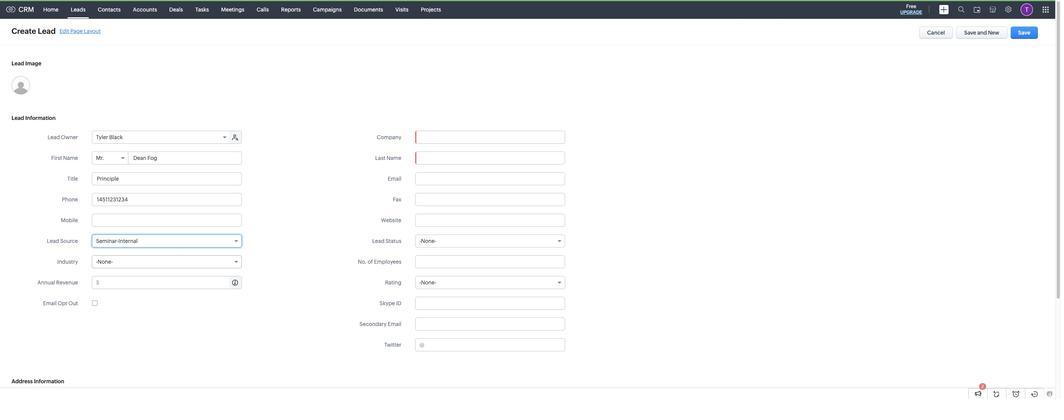 Task type: describe. For each thing, give the bounding box(es) containing it.
no.
[[358, 259, 367, 265]]

tyler
[[96, 134, 108, 140]]

company
[[377, 134, 402, 140]]

accounts
[[133, 6, 157, 13]]

lead left edit
[[38, 27, 56, 35]]

lead for lead image
[[12, 60, 24, 67]]

free
[[907, 3, 917, 9]]

mobile
[[61, 217, 78, 224]]

save for save and new
[[965, 30, 977, 36]]

mr.
[[96, 155, 104, 161]]

calls link
[[251, 0, 275, 19]]

none- for rating
[[421, 280, 437, 286]]

tasks link
[[189, 0, 215, 19]]

opt
[[58, 300, 67, 307]]

2 vertical spatial email
[[388, 321, 402, 327]]

visits link
[[390, 0, 415, 19]]

create lead edit page layout
[[12, 27, 101, 35]]

address information
[[12, 379, 64, 385]]

Mr. field
[[92, 152, 128, 164]]

- for lead status
[[420, 238, 421, 244]]

reports link
[[275, 0, 307, 19]]

calls
[[257, 6, 269, 13]]

secondary email
[[360, 321, 402, 327]]

none- for lead status
[[421, 238, 437, 244]]

none- for industry
[[98, 259, 113, 265]]

secondary
[[360, 321, 387, 327]]

reports
[[281, 6, 301, 13]]

free upgrade
[[901, 3, 923, 15]]

new
[[989, 30, 1000, 36]]

tyler black
[[96, 134, 123, 140]]

save button
[[1011, 27, 1039, 39]]

lead owner
[[48, 134, 78, 140]]

annual
[[37, 280, 55, 286]]

-none- field for rating
[[416, 276, 566, 289]]

twitter
[[385, 342, 402, 348]]

lead for lead information
[[12, 115, 24, 121]]

$
[[96, 280, 99, 286]]

home link
[[37, 0, 65, 19]]

id
[[396, 300, 402, 307]]

projects link
[[415, 0, 448, 19]]

page
[[70, 28, 83, 34]]

-none- field for lead status
[[416, 235, 566, 248]]

create menu image
[[940, 5, 950, 14]]

meetings
[[221, 6, 245, 13]]

black
[[109, 134, 123, 140]]

home
[[43, 6, 59, 13]]

upgrade
[[901, 10, 923, 15]]

out
[[69, 300, 78, 307]]

create menu element
[[935, 0, 954, 19]]

lead status
[[372, 238, 402, 244]]

profile element
[[1017, 0, 1038, 19]]

projects
[[421, 6, 441, 13]]

meetings link
[[215, 0, 251, 19]]

annual revenue
[[37, 280, 78, 286]]



Task type: vqa. For each thing, say whether or not it's contained in the screenshot.
'Logo'
no



Task type: locate. For each thing, give the bounding box(es) containing it.
information
[[25, 115, 56, 121], [34, 379, 64, 385]]

None text field
[[416, 131, 565, 144], [129, 152, 242, 164], [416, 172, 566, 185], [92, 193, 242, 206], [92, 214, 242, 227], [416, 255, 566, 269], [416, 297, 566, 310], [426, 339, 565, 351], [416, 131, 565, 144], [129, 152, 242, 164], [416, 172, 566, 185], [92, 193, 242, 206], [92, 214, 242, 227], [416, 255, 566, 269], [416, 297, 566, 310], [426, 339, 565, 351]]

phone
[[62, 197, 78, 203]]

lead
[[38, 27, 56, 35], [12, 60, 24, 67], [12, 115, 24, 121], [48, 134, 60, 140], [47, 238, 59, 244], [372, 238, 385, 244]]

name for first name
[[63, 155, 78, 161]]

email up fax
[[388, 176, 402, 182]]

contacts link
[[92, 0, 127, 19]]

name
[[63, 155, 78, 161], [387, 155, 402, 161]]

-none-
[[420, 238, 437, 244], [96, 259, 113, 265], [420, 280, 437, 286]]

-none- right status
[[420, 238, 437, 244]]

documents
[[354, 6, 383, 13]]

@
[[420, 342, 425, 348]]

None field
[[416, 131, 565, 144]]

email for email
[[388, 176, 402, 182]]

source
[[60, 238, 78, 244]]

2 name from the left
[[387, 155, 402, 161]]

none- down seminar-
[[98, 259, 113, 265]]

email
[[388, 176, 402, 182], [43, 300, 57, 307], [388, 321, 402, 327]]

name right "first"
[[63, 155, 78, 161]]

1 vertical spatial email
[[43, 300, 57, 307]]

-none- right rating
[[420, 280, 437, 286]]

email opt out
[[43, 300, 78, 307]]

create
[[12, 27, 36, 35]]

-none- for lead status
[[420, 238, 437, 244]]

-none- for rating
[[420, 280, 437, 286]]

0 vertical spatial -none-
[[420, 238, 437, 244]]

industry
[[57, 259, 78, 265]]

of
[[368, 259, 373, 265]]

1 horizontal spatial name
[[387, 155, 402, 161]]

lead left the owner
[[48, 134, 60, 140]]

2
[[982, 384, 985, 389]]

Seminar-Internal field
[[92, 235, 242, 248]]

-none- for industry
[[96, 259, 113, 265]]

seminar-
[[96, 238, 119, 244]]

none-
[[421, 238, 437, 244], [98, 259, 113, 265], [421, 280, 437, 286]]

no. of employees
[[358, 259, 402, 265]]

address
[[12, 379, 33, 385]]

none- right status
[[421, 238, 437, 244]]

save left and
[[965, 30, 977, 36]]

campaigns
[[313, 6, 342, 13]]

save
[[965, 30, 977, 36], [1019, 30, 1031, 36]]

0 vertical spatial -none- field
[[416, 235, 566, 248]]

accounts link
[[127, 0, 163, 19]]

information right address
[[34, 379, 64, 385]]

save for save
[[1019, 30, 1031, 36]]

image image
[[12, 76, 30, 95]]

title
[[67, 176, 78, 182]]

1 vertical spatial -
[[96, 259, 98, 265]]

rating
[[385, 280, 402, 286]]

owner
[[61, 134, 78, 140]]

skype
[[380, 300, 395, 307]]

email left opt
[[43, 300, 57, 307]]

skype id
[[380, 300, 402, 307]]

profile image
[[1021, 3, 1034, 16]]

lead left source
[[47, 238, 59, 244]]

lead for lead source
[[47, 238, 59, 244]]

- up $ at left bottom
[[96, 259, 98, 265]]

lead information
[[12, 115, 56, 121]]

1 save from the left
[[965, 30, 977, 36]]

0 vertical spatial none-
[[421, 238, 437, 244]]

-none- down seminar-
[[96, 259, 113, 265]]

crm
[[18, 5, 34, 13]]

2 save from the left
[[1019, 30, 1031, 36]]

contacts
[[98, 6, 121, 13]]

calendar image
[[975, 6, 981, 13]]

save and new
[[965, 30, 1000, 36]]

none- right rating
[[421, 280, 437, 286]]

layout
[[84, 28, 101, 34]]

lead for lead status
[[372, 238, 385, 244]]

save down profile icon
[[1019, 30, 1031, 36]]

campaigns link
[[307, 0, 348, 19]]

deals
[[169, 6, 183, 13]]

1 vertical spatial -none- field
[[92, 255, 242, 269]]

edit page layout link
[[60, 28, 101, 34]]

and
[[978, 30, 988, 36]]

seminar-internal
[[96, 238, 138, 244]]

1 name from the left
[[63, 155, 78, 161]]

-None- field
[[416, 235, 566, 248], [92, 255, 242, 269], [416, 276, 566, 289]]

name for last name
[[387, 155, 402, 161]]

documents link
[[348, 0, 390, 19]]

leads link
[[65, 0, 92, 19]]

2 vertical spatial -none- field
[[416, 276, 566, 289]]

edit
[[60, 28, 69, 34]]

information for address information
[[34, 379, 64, 385]]

1 vertical spatial none-
[[98, 259, 113, 265]]

email up twitter
[[388, 321, 402, 327]]

last name
[[375, 155, 402, 161]]

lead left status
[[372, 238, 385, 244]]

2 vertical spatial -
[[420, 280, 421, 286]]

employees
[[374, 259, 402, 265]]

Tyler Black field
[[92, 131, 230, 144]]

- for rating
[[420, 280, 421, 286]]

fax
[[393, 197, 402, 203]]

website
[[381, 217, 402, 224]]

search element
[[954, 0, 970, 19]]

0 vertical spatial -
[[420, 238, 421, 244]]

visits
[[396, 6, 409, 13]]

-none- field for industry
[[92, 255, 242, 269]]

lead image
[[12, 60, 41, 67]]

lead source
[[47, 238, 78, 244]]

deals link
[[163, 0, 189, 19]]

- right status
[[420, 238, 421, 244]]

1 horizontal spatial save
[[1019, 30, 1031, 36]]

1 vertical spatial -none-
[[96, 259, 113, 265]]

name right last
[[387, 155, 402, 161]]

crm link
[[6, 5, 34, 13]]

information for lead information
[[25, 115, 56, 121]]

0 vertical spatial email
[[388, 176, 402, 182]]

0 vertical spatial information
[[25, 115, 56, 121]]

last
[[375, 155, 386, 161]]

-
[[420, 238, 421, 244], [96, 259, 98, 265], [420, 280, 421, 286]]

- right rating
[[420, 280, 421, 286]]

tasks
[[195, 6, 209, 13]]

0 horizontal spatial name
[[63, 155, 78, 161]]

first name
[[51, 155, 78, 161]]

image
[[25, 60, 41, 67]]

1 vertical spatial information
[[34, 379, 64, 385]]

information up lead owner
[[25, 115, 56, 121]]

2 vertical spatial none-
[[421, 280, 437, 286]]

leads
[[71, 6, 86, 13]]

save and new button
[[957, 27, 1008, 39]]

lead for lead owner
[[48, 134, 60, 140]]

email for email opt out
[[43, 300, 57, 307]]

lead down image
[[12, 115, 24, 121]]

cancel
[[928, 30, 946, 36]]

cancel button
[[920, 27, 954, 39]]

status
[[386, 238, 402, 244]]

0 horizontal spatial save
[[965, 30, 977, 36]]

first
[[51, 155, 62, 161]]

internal
[[119, 238, 138, 244]]

revenue
[[56, 280, 78, 286]]

search image
[[959, 6, 965, 13]]

None text field
[[416, 152, 566, 165], [92, 172, 242, 185], [416, 193, 566, 206], [416, 214, 566, 227], [101, 277, 242, 289], [416, 318, 566, 331], [416, 152, 566, 165], [92, 172, 242, 185], [416, 193, 566, 206], [416, 214, 566, 227], [101, 277, 242, 289], [416, 318, 566, 331]]

2 vertical spatial -none-
[[420, 280, 437, 286]]

lead left image
[[12, 60, 24, 67]]

- for industry
[[96, 259, 98, 265]]



